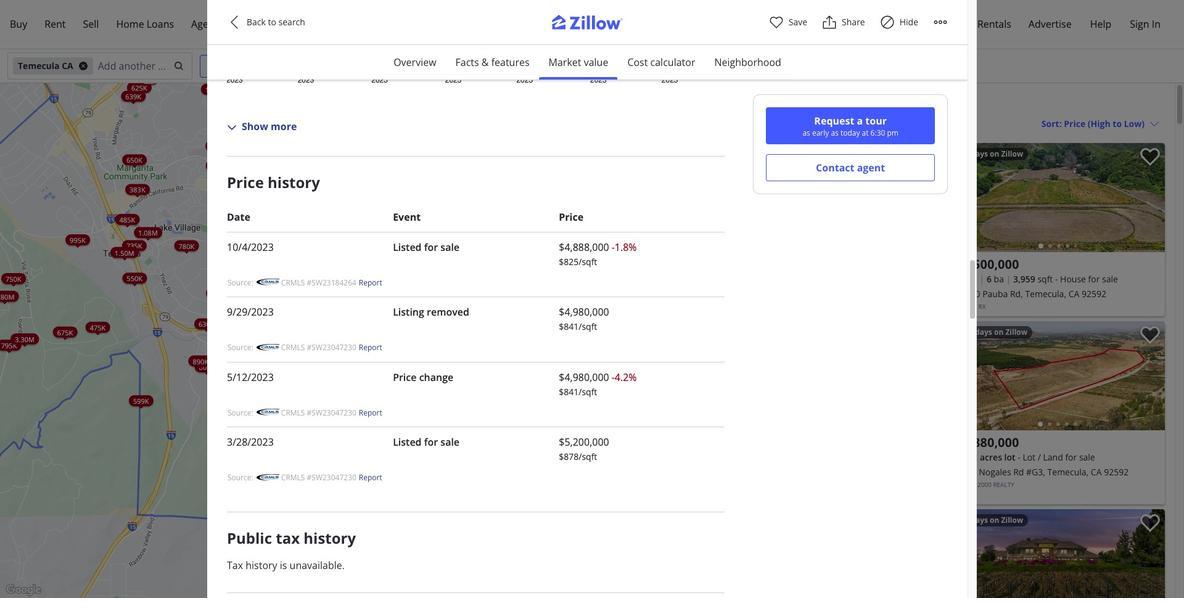 Task type: describe. For each thing, give the bounding box(es) containing it.
1 horizontal spatial 800k link
[[284, 277, 308, 288]]

realty inside 0 los nogales rd #g3, temecula, ca 92592 remax 2000 realty
[[993, 480, 1014, 489]]

hide
[[900, 16, 918, 28]]

chevron left image for 490 days on zillow
[[957, 368, 972, 383]]

- house for sale for $9,500,000
[[1055, 273, 1118, 285]]

realty inside 39100 pauba rd, temecula, ca 92592 realty rx
[[956, 302, 977, 311]]

1 vertical spatial 795k
[[1, 340, 17, 350]]

4.2%
[[615, 370, 637, 384]]

3,959
[[1013, 273, 1035, 285]]

crmls for 3rd report button from the top of the page
[[281, 407, 305, 418]]

listed for sale for $5,200,000
[[393, 435, 459, 449]]

map
[[691, 590, 704, 597]]

tour inside 3d tour 800k
[[358, 358, 370, 363]]

listed for 3/28/2023
[[393, 435, 422, 449]]

1 horizontal spatial 1.50m link
[[201, 83, 229, 95]]

shortcuts
[[515, 590, 541, 597]]

2.58m
[[210, 288, 230, 298]]

475k
[[90, 322, 106, 332]]

0 los nogales rd #g3, temecula, ca 92592 image
[[951, 321, 1165, 430]]

798k
[[329, 404, 345, 413]]

source: for 3rd report button from the top of the page
[[228, 407, 253, 418]]

0 vertical spatial 650k link
[[122, 154, 147, 165]]

market
[[549, 56, 581, 69]]

sign in link
[[1121, 10, 1169, 39]]

/
[[1038, 451, 1041, 463]]

845k
[[291, 414, 306, 423]]

property images, use arrow keys to navigate, image 1 of 5 group
[[951, 321, 1165, 434]]

crmls for 1st report button from the top of the page
[[281, 277, 305, 288]]

2.20m link
[[379, 218, 407, 229]]

listing
[[393, 305, 424, 319]]

chevron left image for 68 days on zillow
[[957, 557, 972, 571]]

1.86m
[[373, 146, 393, 156]]

5.88m link
[[510, 80, 538, 91]]

skip link list tab list
[[384, 45, 791, 80]]

unavailable.
[[290, 559, 345, 572]]

property images, use arrow keys to navigate, image 1 of 36 group
[[97, 158, 626, 269]]

550k 559k
[[294, 280, 401, 304]]

3d tour for the rightmost 3d tour "link"
[[349, 232, 368, 237]]

995k
[[70, 235, 86, 244]]

days for 80
[[752, 149, 769, 159]]

heart image
[[769, 15, 784, 30]]

490 days on zillow
[[960, 327, 1027, 337]]

37028 de portola rd, temecula, ca 92592 image
[[951, 509, 1165, 598]]

sqft for $9,500,000
[[1037, 273, 1053, 285]]

on for 490
[[994, 327, 1003, 337]]

1.25m link
[[447, 144, 475, 155]]

- house for sale for $894,000
[[378, 288, 440, 300]]

sale inside 'map' region
[[425, 288, 440, 300]]

485k link
[[115, 214, 139, 225]]

data
[[563, 590, 575, 597]]

pauba
[[982, 288, 1008, 300]]

report a map error
[[667, 590, 718, 597]]

2 crmls # sw23047230 from the top
[[281, 407, 356, 418]]

overview
[[394, 56, 436, 69]]

3.30m
[[15, 334, 34, 343]]

ca inside 'map' region
[[392, 303, 403, 315]]

- inside $4,888,000 -1.8% $825 /sqft
[[612, 240, 615, 254]]

559k link
[[381, 294, 406, 305]]

1 vertical spatial 785k link
[[325, 397, 354, 414]]

4 units
[[225, 146, 247, 155]]

345k
[[587, 237, 603, 247]]

48.52
[[956, 451, 978, 463]]

1 report button from the top
[[359, 277, 382, 288]]

1.19m link
[[324, 335, 352, 346]]

1 vertical spatial 650k
[[340, 280, 355, 289]]

1.80m
[[260, 298, 280, 308]]

750k
[[6, 274, 21, 283]]

9.50m
[[567, 299, 587, 308]]

0 vertical spatial 795k link
[[298, 233, 322, 244]]

save this home image for $9,500,000
[[1140, 148, 1160, 166]]

3 ba
[[309, 288, 326, 300]]

825k
[[397, 300, 412, 309]]

on for 80
[[771, 149, 780, 159]]

crmls # sw23184264
[[281, 277, 356, 288]]

798k link
[[325, 403, 350, 414]]

935k
[[422, 318, 438, 327]]

for inside 'map' region
[[411, 288, 422, 300]]

new 615k
[[256, 233, 278, 248]]

900k
[[253, 376, 269, 386]]

345k link
[[583, 236, 607, 248]]

3d tour 1.07m
[[349, 228, 376, 243]]

/sqft inside $4,888,000 -1.8% $825 /sqft
[[579, 256, 597, 267]]

tour inside 3d tour 1.07m
[[364, 228, 376, 234]]

facts & features button
[[446, 45, 539, 80]]

temecula, inside 0 los nogales rd #g3, temecula, ca 92592 remax 2000 realty
[[1047, 466, 1089, 478]]

ca inside 0 los nogales rd #g3, temecula, ca 92592 remax 2000 realty
[[1091, 466, 1102, 478]]

785k for 785k 790k 790k
[[304, 362, 320, 372]]

1.19m
[[328, 336, 347, 346]]

1 horizontal spatial chevron down image
[[612, 61, 622, 71]]

sign
[[1130, 17, 1149, 31]]

hide image
[[880, 15, 895, 30]]

report for report a map error
[[667, 590, 685, 597]]

house for $9,500,000
[[1060, 273, 1086, 285]]

$5,880,000
[[956, 434, 1019, 451]]

filters element
[[0, 49, 1184, 83]]

625k
[[131, 83, 147, 92]]

39100 pauba rd, temecula, ca 92592 image
[[951, 143, 1165, 252]]

550k inside new 550k
[[300, 282, 316, 291]]

0
[[956, 466, 960, 478]]

sale inside $5,880,000 48.52 acres lot - lot / land for sale
[[1079, 451, 1095, 463]]

report for 3rd report button from the top of the page
[[359, 407, 382, 418]]

chevron right image for 490 days on zillow
[[1144, 368, 1159, 383]]

public tax history
[[227, 528, 356, 548]]

1.50m for the bottom 1.50m link
[[258, 300, 277, 310]]

history for tax history is unavailable.
[[246, 559, 277, 572]]

1 crmls # sw23047230 from the top
[[281, 342, 356, 353]]

1 vertical spatial 790k link
[[317, 481, 341, 493]]

2 as from the left
[[831, 128, 839, 138]]

6
[[987, 273, 992, 285]]

main content containing temecula ca luxury homes
[[722, 83, 1175, 598]]

1 vertical spatial history
[[304, 528, 356, 548]]

keyboard
[[488, 590, 514, 597]]

1 vertical spatial 800k link
[[195, 361, 219, 372]]

/sqft inside $4,980,000 $841 /sqft
[[579, 321, 597, 333]]

new for 615k
[[268, 233, 278, 239]]

share
[[842, 16, 865, 28]]

price for price
[[559, 210, 583, 224]]

635k
[[250, 235, 266, 244]]

share image
[[822, 15, 837, 30]]

/sqft inside the "$5,200,000 $878 /sqft"
[[579, 451, 597, 463]]

585k 599k
[[133, 381, 254, 405]]

3 crmls # sw23047230 from the top
[[281, 472, 356, 483]]

new for 509k
[[230, 124, 240, 130]]

1 horizontal spatial 3d tour link
[[341, 230, 371, 247]]

results
[[751, 117, 779, 129]]

property images, use arrow keys to navigate, image 1 of 41 group
[[951, 143, 1165, 255]]

a for request
[[857, 114, 863, 128]]

3,959 sqft
[[1013, 273, 1053, 285]]

1.86m link
[[369, 146, 397, 157]]

google
[[596, 590, 616, 597]]

los
[[963, 466, 977, 478]]

0 vertical spatial 790k
[[333, 422, 348, 431]]

4 # from the top
[[307, 472, 312, 483]]

more image
[[933, 15, 948, 30]]

zillow for 41 days on zillow
[[1001, 149, 1023, 159]]

0 horizontal spatial 795k link
[[0, 339, 21, 351]]

to
[[268, 16, 276, 28]]

129 results
[[734, 117, 779, 129]]

39100
[[956, 288, 980, 300]]

3d inside new 509k 3d tour 540k
[[228, 340, 234, 346]]

$4,980,000 for $841
[[559, 305, 609, 319]]

$5,200,000 $878 /sqft
[[559, 435, 609, 463]]

sw23184264
[[312, 277, 356, 288]]

550k inside 550k 559k
[[294, 280, 309, 289]]

585k
[[239, 381, 254, 391]]

crmls for 1st report button from the bottom of the page
[[281, 472, 305, 483]]

$841 inside $4,980,000 -4.2% $841 /sqft
[[559, 386, 579, 398]]

tour inside new 509k 3d tour 540k
[[235, 340, 247, 346]]

2 vertical spatial 1.50m link
[[253, 299, 281, 311]]

0 los nogales rd #g3, temecula, ca 92592 link
[[956, 465, 1160, 480]]

92592 for 33068 regina dr, temecula, ca 92592
[[405, 303, 430, 315]]

contact agent button
[[766, 154, 935, 181]]

- inside $5,880,000 48.52 acres lot - lot / land for sale
[[1018, 451, 1020, 463]]

565k link
[[263, 311, 287, 322]]

removed
[[427, 305, 469, 319]]

800k inside 3d tour 800k
[[348, 363, 364, 372]]

chevron down image inside filters element
[[537, 61, 547, 71]]

price for price change
[[393, 370, 417, 384]]

main navigation
[[0, 0, 1184, 49]]

3 sw23047230 from the top
[[312, 472, 356, 483]]

change
[[419, 370, 453, 384]]

manage rentals
[[938, 17, 1011, 31]]

luxury
[[814, 95, 855, 112]]

$841 inside $4,980,000 $841 /sqft
[[559, 321, 579, 333]]

ca inside 39100 pauba rd, temecula, ca 92592 realty rx
[[1068, 288, 1079, 300]]

825k link
[[392, 299, 417, 310]]

$825
[[559, 256, 579, 267]]

39100 pauba rd, temecula, ca 92592 link
[[956, 287, 1160, 302]]

1 vertical spatial 1.50m link
[[110, 247, 139, 258]]

rent link
[[36, 10, 74, 39]]

0 vertical spatial 650k
[[126, 155, 142, 164]]

temecula for temecula ca
[[18, 60, 60, 72]]

price change
[[393, 370, 453, 384]]

agent
[[191, 17, 218, 31]]

/sqft inside $4,980,000 -4.2% $841 /sqft
[[579, 386, 597, 398]]

regina
[[305, 303, 332, 315]]

1 vertical spatial chevron down image
[[1149, 119, 1159, 129]]

2 report button from the top
[[359, 342, 382, 353]]

chevron right image for 41 days on zillow
[[1144, 190, 1159, 205]]

0 horizontal spatial 3d tour link
[[261, 151, 290, 168]]

36400 de portola rd, temecula, ca 92592 image
[[731, 143, 946, 252]]

$4,980,000 -4.2% $841 /sqft
[[559, 370, 637, 398]]



Task type: locate. For each thing, give the bounding box(es) containing it.
1 vertical spatial chevron down image
[[227, 123, 237, 133]]

history left is
[[246, 559, 277, 572]]

as left early
[[803, 128, 810, 138]]

2 vertical spatial 92592
[[1104, 466, 1129, 478]]

save button
[[769, 15, 807, 30]]

temecula, for dr,
[[349, 303, 390, 315]]

sqft inside 'map' region
[[360, 288, 375, 300]]

search image
[[174, 61, 184, 71]]

new left the "show"
[[230, 124, 240, 130]]

630k link
[[194, 318, 219, 329]]

bds inside 'map' region
[[285, 288, 300, 300]]

724k link
[[212, 353, 241, 370]]

785k link right 845k link
[[325, 397, 354, 414]]

history up unavailable. in the bottom left of the page
[[304, 528, 356, 548]]

new inside new 550k
[[313, 277, 323, 282]]

chevron left image down 490
[[957, 368, 972, 383]]

894k
[[353, 336, 369, 346]]

1.90m
[[282, 182, 302, 191]]

new for 550k
[[313, 277, 323, 282]]

lot
[[1023, 451, 1035, 463]]

for inside $5,880,000 48.52 acres lot - lot / land for sale
[[1065, 451, 1077, 463]]

chevron left image inside property images, use arrow keys to navigate, image 1 of 69 group
[[957, 557, 972, 571]]

33068 regina dr, temecula, ca 92592 image
[[273, 158, 449, 267], [449, 158, 626, 267]]

market value button
[[539, 45, 618, 80]]

- inside $4,980,000 -4.2% $841 /sqft
[[612, 370, 615, 384]]

chevron left image
[[227, 15, 242, 30], [957, 190, 972, 205], [957, 368, 972, 383], [957, 557, 972, 571]]

0 vertical spatial realty
[[956, 302, 977, 311]]

chevron right image
[[925, 190, 939, 205], [1144, 190, 1159, 205], [1144, 368, 1159, 383], [1144, 557, 1159, 571]]

ba right 3
[[316, 288, 326, 300]]

785k inside 785k 790k 790k
[[304, 362, 320, 372]]

ba for $9,500,000
[[994, 273, 1004, 285]]

675k
[[57, 327, 73, 336]]

/sqft down the $5,200,000 at the bottom
[[579, 451, 597, 463]]

realty down nogales
[[993, 480, 1014, 489]]

ba for $894,000
[[316, 288, 326, 300]]

chevron left image
[[738, 190, 752, 205]]

save this home image
[[1140, 514, 1160, 532]]

- house for sale inside 'map' region
[[378, 288, 440, 300]]

0 vertical spatial - house for sale
[[1055, 273, 1118, 285]]

1 vertical spatial 785k
[[329, 404, 345, 413]]

10/4/2023
[[227, 240, 274, 254]]

80 days on zillow
[[741, 149, 804, 159]]

price left change
[[393, 370, 417, 384]]

house inside main content
[[1060, 273, 1086, 285]]

days
[[752, 149, 769, 159], [971, 149, 988, 159], [975, 327, 992, 337], [971, 515, 988, 525]]

link
[[331, 386, 360, 403]]

68 days on zillow
[[960, 515, 1023, 525]]

180k
[[218, 145, 233, 155]]

1 vertical spatial listed
[[393, 435, 422, 449]]

1 horizontal spatial new
[[268, 233, 278, 239]]

995k link
[[65, 234, 90, 245]]

640k link
[[259, 111, 283, 122]]

buy link
[[1, 10, 36, 39]]

crmls down 845k link
[[281, 472, 305, 483]]

4 up 33068
[[278, 288, 283, 300]]

#g3,
[[1026, 466, 1045, 478]]

price down units
[[227, 172, 264, 192]]

0 vertical spatial 1.50m
[[205, 84, 225, 94]]

bds
[[963, 273, 977, 285], [285, 288, 300, 300]]

1 vertical spatial 795k link
[[0, 339, 21, 351]]

chevron right image for 68 days on zillow
[[1144, 557, 1159, 571]]

980k 995k
[[70, 230, 601, 244]]

cost calculator
[[627, 56, 695, 69]]

new up 3 ba
[[313, 277, 323, 282]]

4 source: from the top
[[228, 472, 253, 483]]

temecula for temecula ca luxury homes
[[734, 95, 791, 112]]

features
[[491, 56, 529, 69]]

600k
[[264, 250, 280, 260]]

property images, use arrow keys to navigate, image 1 of 21 group
[[731, 143, 946, 252]]

1 vertical spatial sqft
[[360, 288, 375, 300]]

3d tour for the leftmost 3d tour "link"
[[269, 152, 288, 158]]

1.50m link down "1.08m" link
[[110, 247, 139, 258]]

2 horizontal spatial price
[[559, 210, 583, 224]]

92592 inside 'map' region
[[405, 303, 430, 315]]

1.50m for 1.50m link to the middle
[[115, 248, 134, 257]]

save this home image
[[921, 148, 941, 166], [1140, 148, 1160, 166], [1140, 326, 1160, 344]]

4 for 4 bds
[[278, 288, 283, 300]]

0 vertical spatial crmls # sw23047230
[[281, 342, 356, 353]]

bds inside main content
[[963, 273, 977, 285]]

1 listed for sale from the top
[[393, 240, 459, 254]]

1 listed from the top
[[393, 240, 422, 254]]

$4,980,000 $841 /sqft
[[559, 305, 609, 333]]

615k
[[256, 239, 272, 248]]

temecula left remove tag icon at left top
[[18, 60, 60, 72]]

800k link up the 585k 599k
[[195, 361, 219, 372]]

1 # from the top
[[307, 277, 312, 288]]

as
[[803, 128, 810, 138], [831, 128, 839, 138]]

chevron right image inside property images, use arrow keys to navigate, image 1 of 5 group
[[1144, 368, 1159, 383]]

0 vertical spatial 4
[[225, 146, 229, 155]]

1 horizontal spatial 4
[[278, 288, 283, 300]]

house inside 'map' region
[[383, 288, 408, 300]]

0 vertical spatial 800k link
[[284, 277, 308, 288]]

tax
[[227, 559, 243, 572]]

report right 700k link
[[359, 472, 382, 483]]

2 vertical spatial history
[[246, 559, 277, 572]]

650k up the 383k link
[[126, 155, 142, 164]]

0 vertical spatial history
[[268, 172, 320, 192]]

790k down 798k
[[333, 422, 348, 431]]

0 horizontal spatial chevron down image
[[537, 61, 547, 71]]

2,754
[[336, 288, 358, 300]]

0 vertical spatial chevron down image
[[537, 61, 547, 71]]

a left tour
[[857, 114, 863, 128]]

crmls down 580k
[[281, 342, 305, 353]]

1.50m link up 565k link
[[253, 299, 281, 311]]

# down 845k link
[[307, 472, 312, 483]]

1 crmls from the top
[[281, 277, 305, 288]]

1.50m up the '509k'
[[205, 84, 225, 94]]

724k
[[216, 360, 232, 369]]

0 horizontal spatial realty
[[956, 302, 977, 311]]

remove tag image
[[78, 61, 88, 71]]

0 horizontal spatial house
[[383, 288, 408, 300]]

chevron left image inside property images, use arrow keys to navigate, image 1 of 41 group
[[957, 190, 972, 205]]

800k for rightmost 800k link
[[288, 278, 304, 287]]

1 vertical spatial - house for sale
[[378, 288, 440, 300]]

1 horizontal spatial 785k
[[329, 404, 345, 413]]

2.58m link
[[206, 287, 234, 299]]

new inside 'new 615k'
[[268, 233, 278, 239]]

as right early
[[831, 128, 839, 138]]

4 /sqft from the top
[[579, 451, 597, 463]]

a left map
[[687, 590, 690, 597]]

0 horizontal spatial new
[[230, 124, 240, 130]]

3d tour link
[[261, 151, 290, 168], [341, 230, 371, 247]]

chevron left image down the 68
[[957, 557, 972, 571]]

source: up the 2.58m
[[228, 277, 253, 288]]

zillow right the 41
[[1001, 149, 1023, 159]]

785k for 785k
[[329, 404, 345, 413]]

1 horizontal spatial temecula
[[734, 95, 791, 112]]

zillow right 80
[[782, 149, 804, 159]]

/sqft
[[579, 256, 597, 267], [579, 321, 597, 333], [579, 386, 597, 398], [579, 451, 597, 463]]

785k 790k 790k
[[304, 362, 348, 492]]

0 horizontal spatial 800k
[[199, 362, 215, 371]]

0 vertical spatial new
[[230, 124, 240, 130]]

source: up 724k link
[[228, 342, 253, 353]]

cost
[[627, 56, 648, 69]]

report for second report button from the top
[[359, 342, 382, 353]]

0 horizontal spatial chevron down image
[[227, 123, 237, 133]]

today
[[840, 128, 860, 138]]

&
[[482, 56, 489, 69]]

0 vertical spatial price
[[227, 172, 264, 192]]

1 vertical spatial 4
[[278, 288, 283, 300]]

google image
[[3, 582, 44, 598]]

2 # from the top
[[307, 342, 312, 353]]

sqft for $894,000
[[360, 288, 375, 300]]

days for 490
[[975, 327, 992, 337]]

$841 down the 9.50m link
[[559, 321, 579, 333]]

1 $841 from the top
[[559, 321, 579, 333]]

1 vertical spatial ba
[[316, 288, 326, 300]]

33068
[[278, 303, 303, 315]]

sqft inside main content
[[1037, 273, 1053, 285]]

1.8%
[[615, 240, 637, 254]]

zillow right the 68
[[1001, 515, 1023, 525]]

on for 41
[[990, 149, 999, 159]]

$4,980,000 left 4.2%
[[559, 370, 609, 384]]

1 horizontal spatial 650k
[[340, 280, 355, 289]]

383k
[[130, 185, 145, 194]]

bds up 39100
[[963, 273, 977, 285]]

92592 inside 0 los nogales rd #g3, temecula, ca 92592 remax 2000 realty
[[1104, 466, 1129, 478]]

report button right 700k link
[[359, 472, 382, 483]]

1.25m
[[451, 145, 470, 154]]

zillow for 490 days on zillow
[[1005, 327, 1027, 337]]

/sqft up the $5,200,000 at the bottom
[[579, 386, 597, 398]]

days right the 41
[[971, 149, 988, 159]]

1 as from the left
[[803, 128, 810, 138]]

0 horizontal spatial as
[[803, 128, 810, 138]]

1 vertical spatial 1.50m
[[115, 248, 134, 257]]

of
[[642, 590, 648, 597]]

chevron down image
[[537, 61, 547, 71], [1149, 119, 1159, 129]]

0 horizontal spatial 785k
[[304, 362, 320, 372]]

0 vertical spatial 795k
[[302, 234, 318, 243]]

$4,980,000 inside $4,980,000 -4.2% $841 /sqft
[[559, 370, 609, 384]]

report for 1st report button from the bottom of the page
[[359, 472, 382, 483]]

1 horizontal spatial ba
[[994, 273, 1004, 285]]

0 horizontal spatial 4
[[225, 146, 229, 155]]

temecula, down 3,959 sqft
[[1025, 288, 1066, 300]]

3.50m
[[496, 234, 515, 243]]

0 horizontal spatial 650k
[[126, 155, 142, 164]]

650k link up '33068 regina dr, temecula, ca 92592'
[[335, 279, 360, 290]]

3 /sqft from the top
[[579, 386, 597, 398]]

a for report
[[687, 590, 690, 597]]

chevron left image down the 41
[[957, 190, 972, 205]]

2 vertical spatial new
[[313, 277, 323, 282]]

1 horizontal spatial 795k
[[302, 234, 318, 243]]

price for price history
[[227, 172, 264, 192]]

840k link
[[398, 305, 422, 316]]

main content
[[722, 83, 1175, 598]]

785k left 3d tour 800k
[[304, 362, 320, 372]]

show more button
[[227, 119, 297, 134], [227, 119, 297, 134]]

650k up '33068 regina dr, temecula, ca 92592'
[[340, 280, 355, 289]]

1.50m up 565k link
[[258, 300, 277, 310]]

history down more
[[268, 172, 320, 192]]

sqft up 39100 pauba rd, temecula, ca 92592 link
[[1037, 273, 1053, 285]]

1 horizontal spatial price
[[393, 370, 417, 384]]

$841 up the $5,200,000 at the bottom
[[559, 386, 579, 398]]

2 $841 from the top
[[559, 386, 579, 398]]

2 $4,980,000 from the top
[[559, 370, 609, 384]]

790k right "700k"
[[321, 482, 337, 492]]

0 vertical spatial $841
[[559, 321, 579, 333]]

2 source: from the top
[[228, 342, 253, 353]]

source: down 3/28/2023
[[228, 472, 253, 483]]

on for 68
[[990, 515, 999, 525]]

3d inside 3d tour 800k
[[352, 358, 357, 363]]

0 vertical spatial house
[[1060, 273, 1086, 285]]

property images, use arrow keys to navigate, image 1 of 69 group
[[951, 509, 1165, 598]]

chevron left image left the back
[[227, 15, 242, 30]]

map data ©2023 google
[[549, 590, 616, 597]]

1 vertical spatial house
[[383, 288, 408, 300]]

625k link
[[127, 82, 151, 93]]

ca inside filters element
[[62, 60, 73, 72]]

ba inside main content
[[994, 273, 1004, 285]]

on right the 68
[[990, 515, 999, 525]]

1 vertical spatial temecula,
[[349, 303, 390, 315]]

0 horizontal spatial price
[[227, 172, 264, 192]]

zillow for 68 days on zillow
[[1001, 515, 1023, 525]]

1 horizontal spatial 1.50m
[[205, 84, 225, 94]]

on right the 41
[[990, 149, 999, 159]]

585k link
[[234, 380, 259, 391]]

price up 980k link
[[559, 210, 583, 224]]

1 horizontal spatial chevron down image
[[1149, 119, 1159, 129]]

2 horizontal spatial 1.50m link
[[253, 299, 281, 311]]

670k
[[258, 320, 274, 329]]

1 /sqft from the top
[[579, 256, 597, 267]]

temecula inside filters element
[[18, 60, 60, 72]]

540k
[[224, 345, 240, 355]]

days for 41
[[971, 149, 988, 159]]

0 vertical spatial 785k
[[304, 362, 320, 372]]

1.50m link up the '509k'
[[201, 83, 229, 95]]

event
[[393, 210, 421, 224]]

0 vertical spatial bds
[[963, 273, 977, 285]]

zillow logo image
[[543, 15, 641, 36]]

listed for 10/4/2023
[[393, 240, 422, 254]]

$9,500,000
[[956, 256, 1019, 273]]

1 vertical spatial new
[[268, 233, 278, 239]]

0 vertical spatial $4,980,000
[[559, 305, 609, 319]]

2 crmls from the top
[[281, 342, 305, 353]]

0 horizontal spatial a
[[687, 590, 690, 597]]

2 33068 regina dr, temecula, ca 92592 image from the left
[[449, 158, 626, 267]]

source: for second report button from the top
[[228, 342, 253, 353]]

550k link
[[122, 272, 147, 284], [289, 279, 314, 290], [377, 296, 401, 307], [227, 353, 252, 364]]

650k link up the 383k link
[[122, 154, 147, 165]]

1 $4,980,000 from the top
[[559, 305, 609, 319]]

a inside request a tour as early as today at 6:30 pm
[[857, 114, 863, 128]]

loans
[[147, 17, 174, 31]]

0 vertical spatial 3d tour link
[[261, 151, 290, 168]]

days right 80
[[752, 149, 769, 159]]

chevron down image
[[612, 61, 622, 71], [227, 123, 237, 133]]

599k link
[[129, 395, 153, 406]]

days for 68
[[971, 515, 988, 525]]

source: for 1st report button from the top of the page
[[228, 277, 253, 288]]

on
[[771, 149, 780, 159], [990, 149, 999, 159], [994, 327, 1003, 337], [990, 515, 999, 525]]

0 vertical spatial ba
[[994, 273, 1004, 285]]

33068 regina dr, temecula, ca 92592
[[278, 303, 430, 315]]

temecula inside main content
[[734, 95, 791, 112]]

980k
[[585, 230, 601, 240]]

0 horizontal spatial 785k link
[[300, 361, 324, 373]]

chevron left image for 41 days on zillow
[[957, 190, 972, 205]]

crmls for second report button from the top
[[281, 342, 305, 353]]

2.20m
[[384, 219, 403, 228]]

chevron down image left cost
[[612, 61, 622, 71]]

$4,980,000 down $825
[[559, 305, 609, 319]]

0 vertical spatial temecula,
[[1025, 288, 1066, 300]]

manage
[[938, 17, 975, 31]]

750k link
[[1, 273, 26, 284]]

temecula, down 2,754 sqft
[[349, 303, 390, 315]]

1.50m for middle 1.50m link
[[205, 84, 225, 94]]

785k link down 1.19m link
[[300, 361, 324, 373]]

4 crmls from the top
[[281, 472, 305, 483]]

history for price history
[[268, 172, 320, 192]]

chevron right image inside property images, use arrow keys to navigate, image 1 of 69 group
[[1144, 557, 1159, 571]]

realty
[[956, 302, 977, 311], [993, 480, 1014, 489]]

chevron right image for 80 days on zillow
[[925, 190, 939, 205]]

0 horizontal spatial 3d tour
[[269, 152, 288, 158]]

0 horizontal spatial 795k
[[1, 340, 17, 350]]

report right 798k link at left
[[359, 407, 382, 418]]

temecula, for rd,
[[1025, 288, 1066, 300]]

chevron down image up 4 units link at the left top of the page
[[227, 123, 237, 133]]

2 horizontal spatial 800k
[[348, 363, 364, 372]]

1 horizontal spatial 3d tour
[[349, 232, 368, 237]]

report up 3d tour 800k
[[359, 342, 382, 353]]

800k link up 4 bds at the left of page
[[284, 277, 308, 288]]

1 horizontal spatial 650k link
[[335, 279, 360, 290]]

temecula, inside 'map' region
[[349, 303, 390, 315]]

1 horizontal spatial as
[[831, 128, 839, 138]]

0 vertical spatial 3d tour
[[269, 152, 288, 158]]

/sqft down $4,888,000
[[579, 256, 597, 267]]

- house for sale inside main content
[[1055, 273, 1118, 285]]

- house for sale up 875k
[[378, 288, 440, 300]]

chevron right image inside property images, use arrow keys to navigate, image 1 of 41 group
[[1144, 190, 1159, 205]]

1 vertical spatial sw23047230
[[312, 407, 356, 418]]

550k
[[127, 273, 142, 283], [294, 280, 309, 289], [300, 282, 316, 291], [381, 297, 397, 306], [232, 354, 247, 363]]

show more
[[242, 120, 297, 133]]

3 source: from the top
[[228, 407, 253, 418]]

realty down 39100
[[956, 302, 977, 311]]

4
[[225, 146, 229, 155], [278, 288, 283, 300]]

report up 2,754 sqft
[[359, 277, 382, 288]]

475k link
[[86, 322, 110, 333]]

3 crmls from the top
[[281, 407, 305, 418]]

4 left units
[[225, 146, 229, 155]]

save this home image for $5,880,000
[[1140, 326, 1160, 344]]

days right 490
[[975, 327, 992, 337]]

crmls left 798k
[[281, 407, 305, 418]]

1 vertical spatial 3d tour
[[349, 232, 368, 237]]

bds up 33068
[[285, 288, 300, 300]]

home loans link
[[108, 10, 183, 39]]

days right the 68
[[971, 515, 988, 525]]

sqft up 33068 regina dr, temecula, ca 92592 link
[[360, 288, 375, 300]]

2 vertical spatial 1.50m
[[258, 300, 277, 310]]

zillow down 39100 pauba rd, temecula, ca 92592 realty rx
[[1005, 327, 1027, 337]]

# right 845k
[[307, 407, 312, 418]]

1 horizontal spatial 800k
[[288, 278, 304, 287]]

1 sw23047230 from the top
[[312, 342, 356, 353]]

chevron left image inside property images, use arrow keys to navigate, image 1 of 5 group
[[957, 368, 972, 383]]

1 vertical spatial bds
[[285, 288, 300, 300]]

1 horizontal spatial bds
[[963, 273, 977, 285]]

1 source: from the top
[[228, 277, 253, 288]]

temecula, inside 39100 pauba rd, temecula, ca 92592 realty rx
[[1025, 288, 1066, 300]]

92592 inside 39100 pauba rd, temecula, ca 92592 realty rx
[[1082, 288, 1106, 300]]

3d inside 3d tour 1.07m
[[357, 228, 362, 234]]

advertise link
[[1020, 10, 1080, 39]]

rentals
[[977, 17, 1011, 31]]

1 horizontal spatial - house for sale
[[1055, 273, 1118, 285]]

4 for 4 units
[[225, 146, 229, 155]]

894k link
[[349, 336, 373, 347]]

1 vertical spatial 92592
[[405, 303, 430, 315]]

92592 for 39100 pauba rd, temecula, ca 92592 realty rx
[[1082, 288, 1106, 300]]

580k
[[267, 313, 283, 323]]

- inside 'map' region
[[378, 288, 380, 300]]

sell
[[83, 17, 99, 31]]

0 vertical spatial listed for sale
[[393, 240, 459, 254]]

ba inside 'map' region
[[316, 288, 326, 300]]

780k link
[[174, 240, 199, 251]]

1.50m down "1.08m" link
[[115, 248, 134, 257]]

temecula, down land
[[1047, 466, 1089, 478]]

new inside new 509k 3d tour 540k
[[230, 124, 240, 130]]

report for 1st report button from the top of the page
[[359, 277, 382, 288]]

0 vertical spatial 790k link
[[328, 421, 353, 432]]

33068 regina dr, temecula, ca 92592 link
[[278, 302, 444, 316]]

3.30m link
[[11, 333, 39, 344]]

800k down 671k link
[[348, 363, 364, 372]]

889k
[[423, 320, 439, 329]]

rent
[[45, 17, 66, 31]]

0 horizontal spatial 1.50m link
[[110, 247, 139, 258]]

map region
[[0, 47, 878, 598]]

- house for sale
[[1055, 273, 1118, 285], [378, 288, 440, 300]]

house for $894,000
[[383, 288, 408, 300]]

report left map
[[667, 590, 685, 597]]

0 vertical spatial chevron down image
[[612, 61, 622, 71]]

# up 3
[[307, 277, 312, 288]]

on right 490
[[994, 327, 1003, 337]]

800k for the bottommost 800k link
[[199, 362, 215, 371]]

at
[[862, 128, 869, 138]]

0 horizontal spatial 800k link
[[195, 361, 219, 372]]

1 horizontal spatial house
[[1060, 273, 1086, 285]]

0 vertical spatial sqft
[[1037, 273, 1053, 285]]

on right 80
[[771, 149, 780, 159]]

# left 1.19m link
[[307, 342, 312, 353]]

3.50m link
[[491, 233, 519, 244]]

0 horizontal spatial bds
[[285, 288, 300, 300]]

0 vertical spatial sw23047230
[[312, 342, 356, 353]]

source: for 1st report button from the bottom of the page
[[228, 472, 253, 483]]

0 vertical spatial 785k link
[[300, 361, 324, 373]]

1 vertical spatial 790k
[[321, 482, 337, 492]]

clear field image
[[172, 61, 182, 71]]

2 listed for sale from the top
[[393, 435, 459, 449]]

report button up 2,754 sqft
[[359, 277, 382, 288]]

temecula up results
[[734, 95, 791, 112]]

2 listed from the top
[[393, 435, 422, 449]]

for
[[424, 240, 438, 254], [1088, 273, 1100, 285], [411, 288, 422, 300], [424, 435, 438, 449], [1065, 451, 1077, 463]]

zillow for 80 days on zillow
[[782, 149, 804, 159]]

ba right 6
[[994, 273, 1004, 285]]

0 vertical spatial 92592
[[1082, 288, 1106, 300]]

$4,980,000 for -
[[559, 370, 609, 384]]

700k link
[[300, 474, 325, 485]]

3 report button from the top
[[359, 407, 382, 418]]

listed for sale for $4,888,000
[[393, 240, 459, 254]]

report button up 3d tour 800k
[[359, 342, 382, 353]]

2 /sqft from the top
[[579, 321, 597, 333]]

tax
[[276, 528, 300, 548]]

report button right 798k link at left
[[359, 407, 382, 418]]

1 vertical spatial $4,980,000
[[559, 370, 609, 384]]

source: down 585k link
[[228, 407, 253, 418]]

1 33068 regina dr, temecula, ca 92592 image from the left
[[273, 158, 449, 267]]

/sqft down 9.50m
[[579, 321, 597, 333]]

1 vertical spatial a
[[687, 590, 690, 597]]

5/12/2023
[[227, 370, 274, 384]]

1 horizontal spatial a
[[857, 114, 863, 128]]

temecula ca luxury homes
[[734, 95, 900, 112]]

599k
[[133, 396, 149, 405]]

785k right 845k link
[[329, 404, 345, 413]]

chevron right image inside 'property images, use arrow keys to navigate, image 1 of 21' group
[[925, 190, 939, 205]]

800k left 724k
[[199, 362, 215, 371]]

3 # from the top
[[307, 407, 312, 418]]

new right "635k"
[[268, 233, 278, 239]]

800k up 4 bds at the left of page
[[288, 278, 304, 287]]

- house for sale up 39100 pauba rd, temecula, ca 92592 link
[[1055, 273, 1118, 285]]

4 report button from the top
[[359, 472, 382, 483]]

2 sw23047230 from the top
[[312, 407, 356, 418]]

670k link
[[254, 319, 279, 330]]

crmls up 4 bds at the left of page
[[281, 277, 305, 288]]



Task type: vqa. For each thing, say whether or not it's contained in the screenshot.


